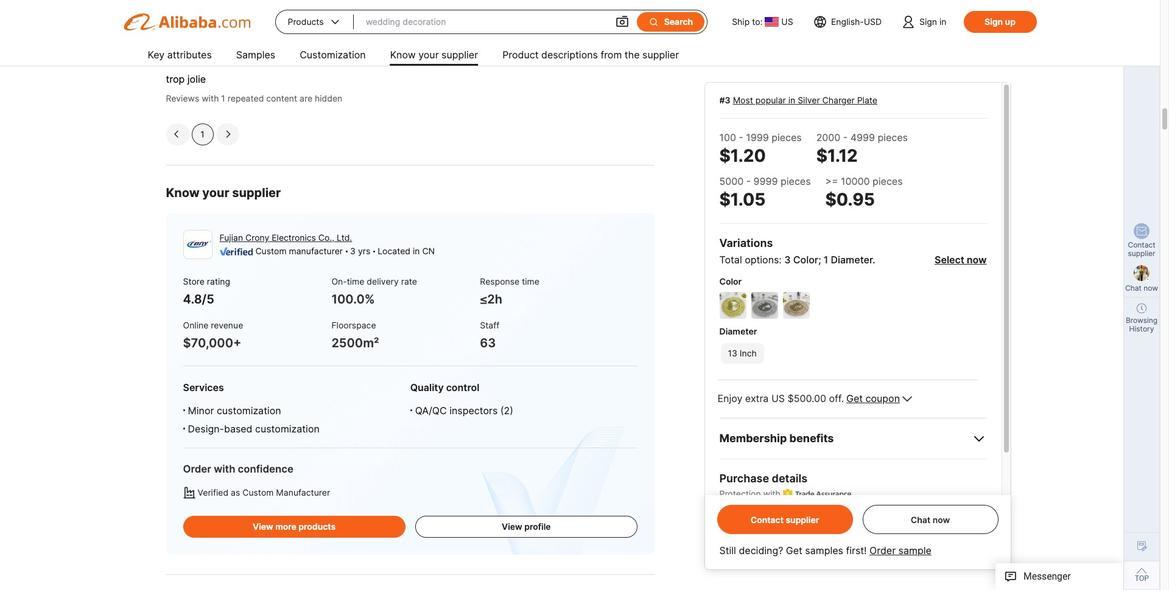 Task type: vqa. For each thing, say whether or not it's contained in the screenshot.
selections on the left top of the page
no



Task type: locate. For each thing, give the bounding box(es) containing it.
view more products link
[[183, 517, 405, 539]]

0 vertical spatial know
[[390, 49, 416, 61]]

supplier inside "contact supplier to negotiate shipping details enjoy on-time dispatch guarantee"
[[771, 510, 803, 521]]

view more products
[[253, 522, 336, 532]]

- inside 100 - 1999 pieces $1.20
[[739, 132, 743, 144]]

order right 'first!'
[[870, 545, 896, 557]]

inspectors
[[450, 405, 498, 417]]

view profile link
[[415, 517, 638, 539]]

get coupon link
[[847, 393, 900, 406]]

color right options:
[[793, 254, 819, 266]]

1 vertical spatial know
[[166, 186, 200, 200]]

1 button
[[192, 124, 213, 146]]

0 horizontal spatial get
[[786, 545, 803, 557]]

jolie
[[187, 73, 206, 85]]

key
[[148, 49, 165, 61]]

details
[[772, 472, 808, 485], [893, 510, 920, 521]]

1 vertical spatial with
[[214, 464, 235, 476]]

$0.95
[[826, 189, 875, 210]]

0 vertical spatial details
[[772, 472, 808, 485]]

4999
[[851, 132, 875, 144]]

0 horizontal spatial contact supplier
[[751, 515, 819, 525]]

time inside on-time delivery rate 100.0%
[[347, 276, 364, 287]]

hidden
[[315, 93, 342, 104]]

0 horizontal spatial chat
[[911, 515, 931, 525]]

customization
[[217, 405, 281, 417], [255, 423, 320, 436]]

10000
[[841, 175, 870, 188]]

1 horizontal spatial sign
[[985, 16, 1003, 27]]

with for confidence
[[214, 464, 235, 476]]

verified
[[198, 488, 228, 498]]

enjoy up deciding? at the right of page
[[737, 521, 758, 532]]

in left sign up
[[940, 16, 947, 27]]

us right the to:
[[782, 16, 793, 27]]

0 vertical spatial contact supplier
[[1128, 241, 1156, 258]]

0 horizontal spatial -
[[739, 132, 743, 144]]

order up the verified
[[183, 464, 211, 476]]

1 right 上一页，当前第1页 icon
[[201, 129, 204, 139]]

2 horizontal spatial in
[[940, 16, 947, 27]]

0 horizontal spatial 1
[[201, 129, 204, 139]]

2000 - 4999 pieces $1.12
[[816, 132, 908, 166]]

diameter up 13 inch
[[720, 326, 757, 337]]

pieces for $1.20
[[772, 132, 802, 144]]

favorites filling image
[[178, 53, 188, 65], [178, 53, 188, 65], [190, 53, 200, 65], [190, 53, 200, 65], [202, 53, 212, 65], [202, 53, 212, 65]]

customization up the based
[[217, 405, 281, 417]]

chat now up sample on the bottom right of the page
[[911, 515, 950, 525]]

product descriptions from the supplier
[[503, 49, 679, 61]]

100.0%
[[332, 292, 375, 307]]

time inside "contact supplier to negotiate shipping details enjoy on-time dispatch guarantee"
[[777, 521, 795, 532]]

chat up browsing
[[1125, 284, 1142, 293]]

2 horizontal spatial time
[[777, 521, 795, 532]]

0 horizontal spatial diameter
[[720, 326, 757, 337]]

now for chat now button
[[933, 515, 950, 525]]

your
[[418, 49, 439, 61], [202, 186, 229, 200]]

1 vertical spatial contact supplier
[[751, 515, 819, 525]]

now
[[967, 254, 987, 266], [1144, 284, 1158, 293], [933, 515, 950, 525]]

0 vertical spatial diameter
[[831, 254, 873, 266]]

- for $1.05
[[746, 175, 751, 188]]

3
[[350, 246, 356, 256], [785, 254, 791, 266]]

based
[[224, 423, 252, 436]]

#3 most popular in  silver charger plate
[[720, 95, 878, 105]]

know your supplier
[[390, 49, 478, 61], [166, 186, 281, 200]]

-
[[739, 132, 743, 144], [843, 132, 848, 144], [746, 175, 751, 188]]

details right 'shipping'
[[893, 510, 920, 521]]

- inside 2000 - 4999 pieces $1.12
[[843, 132, 848, 144]]

2 horizontal spatial now
[[1144, 284, 1158, 293]]

1 horizontal spatial color
[[793, 254, 819, 266]]

pieces right 10000
[[873, 175, 903, 188]]

color down the total
[[720, 276, 742, 287]]

1 vertical spatial order
[[870, 545, 896, 557]]

0 horizontal spatial in
[[413, 246, 420, 256]]

time right response
[[522, 276, 540, 287]]

1 vertical spatial diameter
[[720, 326, 757, 337]]

0 horizontal spatial on-
[[332, 276, 347, 287]]

custom down 'crony'
[[255, 246, 287, 256]]

1 horizontal spatial chat
[[1125, 284, 1142, 293]]

membership benefits
[[720, 432, 834, 445]]

1 horizontal spatial time
[[522, 276, 540, 287]]

1 horizontal spatial details
[[893, 510, 920, 521]]

order
[[183, 464, 211, 476], [870, 545, 896, 557]]

0 vertical spatial color
[[793, 254, 819, 266]]

on- up deciding? at the right of page
[[761, 521, 777, 532]]

0 horizontal spatial details
[[772, 472, 808, 485]]

time left dispatch
[[777, 521, 795, 532]]

1 vertical spatial on-
[[761, 521, 777, 532]]

pieces inside 2000 - 4999 pieces $1.12
[[878, 132, 908, 144]]

pieces right 1999
[[772, 132, 802, 144]]

customization link
[[300, 44, 366, 68]]

1 right ;
[[824, 254, 828, 266]]

know your supplier up fujian
[[166, 186, 281, 200]]

with up 'as'
[[214, 464, 235, 476]]

3 left yrs
[[350, 246, 356, 256]]

services
[[183, 382, 224, 394]]

view left more
[[253, 522, 273, 532]]

- for $1.20
[[739, 132, 743, 144]]

chat up sample on the bottom right of the page
[[911, 515, 931, 525]]

pieces inside 100 - 1999 pieces $1.20
[[772, 132, 802, 144]]

time inside response time ≤2h
[[522, 276, 540, 287]]

1 vertical spatial your
[[202, 186, 229, 200]]

0 vertical spatial your
[[418, 49, 439, 61]]

0 vertical spatial 1
[[221, 93, 225, 104]]

2 vertical spatial in
[[413, 246, 420, 256]]

2 horizontal spatial -
[[843, 132, 848, 144]]

cn
[[422, 246, 435, 256]]

chat now button
[[911, 515, 950, 525]]

- right 100 on the top of the page
[[739, 132, 743, 144]]

1 sign from the left
[[920, 16, 937, 27]]

custom right 'as'
[[243, 488, 274, 498]]

2 vertical spatial 1
[[824, 254, 828, 266]]

us right extra
[[772, 393, 785, 405]]

1 horizontal spatial -
[[746, 175, 751, 188]]

1 horizontal spatial now
[[967, 254, 987, 266]]

customization up confidence
[[255, 423, 320, 436]]

view for view profile
[[502, 522, 522, 532]]

1 horizontal spatial diameter
[[831, 254, 873, 266]]

0 vertical spatial us
[[782, 16, 793, 27]]

1 horizontal spatial on-
[[761, 521, 777, 532]]

view inside view profile link
[[502, 522, 522, 532]]

details up contact supplier button
[[772, 472, 808, 485]]

with down jolie
[[202, 93, 219, 104]]

chat
[[1125, 284, 1142, 293], [911, 515, 931, 525]]

0 vertical spatial get
[[847, 393, 863, 405]]

select
[[935, 254, 965, 266]]

charger
[[822, 95, 855, 105]]

fujian crony electronics co., ltd. link
[[220, 233, 352, 243]]

2 sign from the left
[[985, 16, 1003, 27]]

2 view from the left
[[502, 522, 522, 532]]

plate
[[857, 95, 878, 105]]

- for $1.12
[[843, 132, 848, 144]]

know your supplier down wedding decoration text box
[[390, 49, 478, 61]]

browsing
[[1126, 316, 1158, 325]]

electronics
[[272, 233, 316, 243]]

$1.05
[[720, 189, 766, 210]]

pieces inside 5000 - 9999 pieces $1.05
[[781, 175, 811, 188]]

0 horizontal spatial view
[[253, 522, 273, 532]]

on- up 100.0%
[[332, 276, 347, 287]]

0 horizontal spatial sign
[[920, 16, 937, 27]]

profile
[[524, 522, 551, 532]]

chat now up browsing
[[1125, 284, 1158, 293]]

1 vertical spatial customization
[[255, 423, 320, 436]]

0 vertical spatial with
[[202, 93, 219, 104]]

content
[[266, 93, 297, 104]]

view left profile in the left bottom of the page
[[502, 522, 522, 532]]

crony
[[245, 233, 269, 243]]

rate
[[401, 276, 417, 287]]

0 horizontal spatial know
[[166, 186, 200, 200]]

0 vertical spatial now
[[967, 254, 987, 266]]

0 vertical spatial in
[[940, 16, 947, 27]]

get left "samples"
[[786, 545, 803, 557]]

sign right usd
[[920, 16, 937, 27]]

rating
[[207, 276, 230, 287]]


[[615, 15, 630, 29]]

2 vertical spatial now
[[933, 515, 950, 525]]

select now link
[[935, 254, 987, 266]]

- right the 5000
[[746, 175, 751, 188]]

sign left the "up"
[[985, 16, 1003, 27]]

on- inside on-time delivery rate 100.0%
[[332, 276, 347, 287]]

usd
[[864, 16, 882, 27]]

time up 100.0%
[[347, 276, 364, 287]]

located
[[378, 246, 410, 256]]

chat now
[[1125, 284, 1158, 293], [911, 515, 950, 525]]

contact supplier to negotiate shipping details enjoy on-time dispatch guarantee
[[737, 510, 920, 532]]

history
[[1129, 325, 1154, 334]]

contact
[[1128, 241, 1156, 250], [737, 510, 769, 521], [751, 515, 784, 525]]

- inside 5000 - 9999 pieces $1.05
[[746, 175, 751, 188]]

1 horizontal spatial contact supplier
[[1128, 241, 1156, 258]]

0 vertical spatial order
[[183, 464, 211, 476]]

get right off.
[[847, 393, 863, 405]]

1 horizontal spatial know your supplier
[[390, 49, 478, 61]]

1 vertical spatial details
[[893, 510, 920, 521]]

0 vertical spatial on-
[[332, 276, 347, 287]]

1 horizontal spatial chat now
[[1125, 284, 1158, 293]]

qa/qc inspectors (2)
[[415, 405, 513, 417]]

shipping
[[857, 510, 891, 521]]

1 vertical spatial color
[[720, 276, 742, 287]]

view inside the view more products link
[[253, 522, 273, 532]]

in left silver
[[788, 95, 795, 105]]

ship to:
[[732, 16, 763, 27]]

1 vertical spatial chat now
[[911, 515, 950, 525]]

1 horizontal spatial know
[[390, 49, 416, 61]]

- right the 2000
[[843, 132, 848, 144]]

custom
[[255, 246, 287, 256], [243, 488, 274, 498]]

5000 - 9999 pieces $1.05
[[720, 175, 811, 210]]

favorites filling image
[[166, 53, 176, 65], [166, 53, 176, 65]]

r
[[174, 23, 182, 38]]

0 horizontal spatial time
[[347, 276, 364, 287]]

pieces right 4999
[[878, 132, 908, 144]]

1 horizontal spatial in
[[788, 95, 795, 105]]

details inside "contact supplier to negotiate shipping details enjoy on-time dispatch guarantee"
[[893, 510, 920, 521]]

located in cn
[[378, 246, 435, 256]]

1 view from the left
[[253, 522, 273, 532]]

arrow down image
[[903, 393, 912, 406]]

ship
[[732, 16, 750, 27]]

1 vertical spatial enjoy
[[737, 521, 758, 532]]

now for select now link on the top right of the page
[[967, 254, 987, 266]]

1 left repeated
[[221, 93, 225, 104]]

color
[[793, 254, 819, 266], [720, 276, 742, 287]]

pieces inside >= 10000 pieces $0.95
[[873, 175, 903, 188]]

select now
[[935, 254, 987, 266]]

minor
[[188, 405, 214, 417]]

dispatch
[[797, 521, 833, 532]]

are
[[300, 93, 312, 104]]

3 right options:
[[785, 254, 791, 266]]

sample
[[899, 545, 932, 557]]

0 horizontal spatial now
[[933, 515, 950, 525]]

上一页，当前第1页 image
[[173, 131, 180, 138]]

store
[[183, 276, 205, 287]]

1 vertical spatial 1
[[201, 129, 204, 139]]

1 horizontal spatial view
[[502, 522, 522, 532]]

in left cn
[[413, 246, 420, 256]]

on-
[[332, 276, 347, 287], [761, 521, 777, 532]]

0 vertical spatial know your supplier
[[390, 49, 478, 61]]

1 vertical spatial in
[[788, 95, 795, 105]]

in for located in cn
[[413, 246, 420, 256]]

membership
[[720, 432, 787, 445]]

custom manufacturer
[[255, 246, 343, 256]]

enjoy left extra
[[718, 393, 743, 405]]

enjoy
[[718, 393, 743, 405], [737, 521, 758, 532]]

off.
[[829, 393, 844, 405]]

time
[[347, 276, 364, 287], [522, 276, 540, 287], [777, 521, 795, 532]]

most
[[733, 95, 753, 105]]

pieces right 9999
[[781, 175, 811, 188]]

on- inside "contact supplier to negotiate shipping details enjoy on-time dispatch guarantee"
[[761, 521, 777, 532]]

1 vertical spatial custom
[[243, 488, 274, 498]]

diameter right ;
[[831, 254, 873, 266]]

with down purchase details
[[763, 489, 781, 499]]

0 horizontal spatial know your supplier
[[166, 186, 281, 200]]



Task type: describe. For each thing, give the bounding box(es) containing it.
1 horizontal spatial 1
[[221, 93, 225, 104]]

enjoy inside "contact supplier to negotiate shipping details enjoy on-time dispatch guarantee"
[[737, 521, 758, 532]]

customization
[[300, 49, 366, 61]]

sign for sign in
[[920, 16, 937, 27]]

pieces for $1.05
[[781, 175, 811, 188]]

negotiate
[[816, 510, 854, 521]]

quality
[[410, 382, 444, 394]]

attributes
[[167, 49, 212, 61]]

trop jolie
[[166, 73, 206, 85]]

sign for sign up
[[985, 16, 1003, 27]]

on-time delivery rate 100.0%
[[332, 276, 417, 307]]


[[648, 16, 659, 27]]

qa/qc
[[415, 405, 447, 417]]

from
[[601, 49, 622, 61]]

r***y
[[198, 20, 217, 29]]

2000
[[816, 132, 841, 144]]

time for delivery
[[347, 276, 364, 287]]

purchase details
[[720, 472, 808, 485]]

manufacturer
[[276, 488, 330, 498]]

confidence
[[238, 464, 293, 476]]

minor customization design-based customization
[[188, 405, 320, 436]]

1 vertical spatial us
[[772, 393, 785, 405]]

more
[[275, 522, 297, 532]]

reviews with 1 repeated content are hidden
[[166, 93, 342, 104]]

fujian
[[220, 233, 243, 243]]

63
[[480, 336, 496, 351]]

products 
[[288, 16, 341, 28]]

0 vertical spatial customization
[[217, 405, 281, 417]]

0 vertical spatial chat
[[1125, 284, 1142, 293]]

1 horizontal spatial your
[[418, 49, 439, 61]]

1 horizontal spatial get
[[847, 393, 863, 405]]

4.8/5
[[183, 292, 214, 307]]

1 horizontal spatial order
[[870, 545, 896, 557]]

total options: 3 color ; 1 diameter .
[[720, 254, 875, 266]]

product descriptions from the supplier link
[[503, 44, 679, 68]]

quality control
[[410, 382, 479, 394]]

enjoy extra us $500.00 off. get coupon
[[718, 393, 900, 405]]

order sample link
[[870, 545, 932, 557]]

to
[[805, 510, 814, 521]]

in for sign in
[[940, 16, 947, 27]]

2 vertical spatial with
[[763, 489, 781, 499]]

0 horizontal spatial chat now
[[911, 515, 950, 525]]

1 vertical spatial now
[[1144, 284, 1158, 293]]

extra
[[745, 393, 769, 405]]

purchase
[[720, 472, 769, 485]]

as
[[231, 488, 240, 498]]

guarantee
[[836, 521, 879, 532]]

0 horizontal spatial your
[[202, 186, 229, 200]]

english-usd
[[831, 16, 882, 27]]

staff
[[480, 320, 500, 330]]

yrs
[[358, 246, 370, 256]]

samples
[[236, 49, 275, 61]]

staff 63
[[480, 320, 500, 351]]

total
[[720, 254, 742, 266]]

下一页，当前第1页 image
[[225, 131, 232, 138]]

products
[[288, 16, 324, 27]]

store rating 4.8/5
[[183, 276, 230, 307]]

#3
[[720, 95, 731, 105]]

1 vertical spatial chat
[[911, 515, 931, 525]]

3 yrs
[[350, 246, 370, 256]]

$70,000+
[[183, 336, 241, 351]]


[[329, 16, 341, 28]]

pieces for $1.12
[[878, 132, 908, 144]]

protection
[[720, 489, 761, 499]]

contact inside "contact supplier to negotiate shipping details enjoy on-time dispatch guarantee"
[[737, 510, 769, 521]]

0 vertical spatial custom
[[255, 246, 287, 256]]

1 vertical spatial get
[[786, 545, 803, 557]]

0 horizontal spatial color
[[720, 276, 742, 287]]

online
[[183, 320, 208, 330]]

wedding decoration text field
[[366, 11, 603, 33]]

verified as custom manufacturer
[[198, 488, 330, 498]]

floorspace 2500m²
[[332, 320, 379, 351]]

0 horizontal spatial order
[[183, 464, 211, 476]]

english-
[[831, 16, 864, 27]]

response time ≤2h
[[480, 276, 540, 307]]

>= 10000 pieces $0.95
[[826, 175, 903, 210]]

silver
[[798, 95, 820, 105]]

response
[[480, 276, 520, 287]]

sign up
[[985, 16, 1016, 27]]

trop
[[166, 73, 185, 85]]

ltd.
[[337, 233, 352, 243]]

0 vertical spatial enjoy
[[718, 393, 743, 405]]

supplier inside 'contact supplier'
[[1128, 249, 1156, 258]]

deciding?
[[739, 545, 783, 557]]

2 horizontal spatial 1
[[824, 254, 828, 266]]

time for ≤2h
[[522, 276, 540, 287]]

0 horizontal spatial 3
[[350, 246, 356, 256]]

popular
[[756, 95, 786, 105]]

$1.20
[[720, 146, 766, 166]]

.
[[873, 254, 875, 266]]

product
[[503, 49, 539, 61]]

0 vertical spatial chat now
[[1125, 284, 1158, 293]]

key attributes link
[[148, 44, 212, 68]]

still
[[720, 545, 736, 557]]

variations
[[720, 237, 773, 250]]

options:
[[745, 254, 782, 266]]

with for 1
[[202, 93, 219, 104]]

browsing history
[[1126, 316, 1158, 334]]

$500.00
[[788, 393, 826, 405]]

view profile
[[502, 522, 551, 532]]

view for view more products
[[253, 522, 273, 532]]

1 vertical spatial know your supplier
[[166, 186, 281, 200]]

search
[[664, 16, 693, 27]]

floorspace
[[332, 320, 376, 330]]

 search
[[648, 16, 693, 27]]

delivery
[[367, 276, 399, 287]]

1 inside button
[[201, 129, 204, 139]]

benefits
[[790, 432, 834, 445]]

1 horizontal spatial 3
[[785, 254, 791, 266]]

online revenue $70,000+
[[183, 320, 243, 351]]

;
[[819, 254, 821, 266]]



